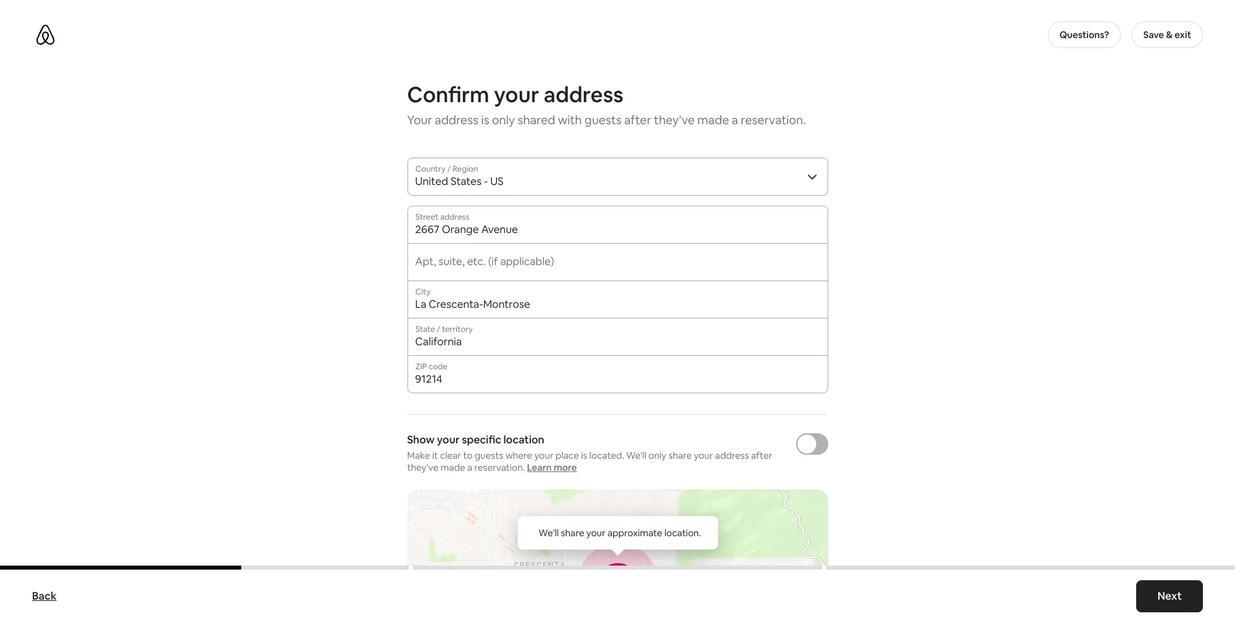 Task type: describe. For each thing, give the bounding box(es) containing it.
questions?
[[1060, 29, 1110, 41]]

clear
[[440, 450, 461, 462]]

made inside make it clear to guests where your place is located. we'll only share your address after they've made a reservation.
[[441, 462, 466, 474]]

exit
[[1175, 29, 1192, 41]]

specific
[[462, 433, 502, 447]]

only inside confirm your address your address is only shared with guests after they've made a reservation.
[[492, 112, 515, 128]]

we'll share your approximate location.
[[539, 527, 702, 539]]

share inside make it clear to guests where your place is located. we'll only share your address after they've made a reservation.
[[669, 450, 692, 462]]

0 horizontal spatial address
[[435, 112, 479, 128]]

show
[[407, 433, 435, 447]]

make it clear to guests where your place is located. we'll only share your address after they've made a reservation.
[[407, 450, 773, 474]]

your inside confirm your address your address is only shared with guests after they've made a reservation.
[[494, 81, 540, 108]]

airbnb homepage image
[[35, 24, 56, 45]]

save & exit button
[[1132, 21, 1204, 48]]

only inside make it clear to guests where your place is located. we'll only share your address after they've made a reservation.
[[649, 450, 667, 462]]

your inside dialog
[[587, 527, 606, 539]]

approximate
[[608, 527, 663, 539]]

they've
[[654, 112, 695, 128]]

a inside make it clear to guests where your place is located. we'll only share your address after they've made a reservation.
[[468, 462, 473, 474]]

make
[[407, 450, 430, 462]]

confirm your address your address is only shared with guests after they've made a reservation.
[[407, 81, 806, 128]]

learn
[[527, 462, 552, 474]]

with
[[558, 112, 582, 128]]

save & exit
[[1144, 29, 1192, 41]]

0 vertical spatial address
[[544, 81, 624, 108]]

your
[[407, 112, 432, 128]]

more
[[554, 462, 577, 474]]

we'll inside dialog
[[539, 527, 559, 539]]

located.
[[590, 450, 625, 462]]



Task type: vqa. For each thing, say whether or not it's contained in the screenshot.
Service to the right
no



Task type: locate. For each thing, give the bounding box(es) containing it.
2 vertical spatial address
[[716, 450, 750, 462]]

1 horizontal spatial is
[[581, 450, 588, 462]]

only
[[492, 112, 515, 128], [649, 450, 667, 462]]

1 vertical spatial only
[[649, 450, 667, 462]]

a
[[732, 112, 739, 128], [468, 462, 473, 474]]

0 horizontal spatial after
[[625, 112, 652, 128]]

reservation. inside confirm your address your address is only shared with guests after they've made a reservation.
[[741, 112, 806, 128]]

0 horizontal spatial a
[[468, 462, 473, 474]]

0 vertical spatial is
[[481, 112, 490, 128]]

1 vertical spatial reservation.
[[475, 462, 525, 474]]

share
[[669, 450, 692, 462], [561, 527, 585, 539]]

they've
[[407, 462, 439, 474]]

made right it
[[441, 462, 466, 474]]

1 vertical spatial we'll
[[539, 527, 559, 539]]

location
[[504, 433, 545, 447]]

only right located. at the bottom
[[649, 450, 667, 462]]

is right "place"
[[581, 450, 588, 462]]

show your specific location
[[407, 433, 545, 447]]

0 horizontal spatial share
[[561, 527, 585, 539]]

back button
[[25, 584, 63, 610]]

learn more
[[527, 462, 577, 474]]

we'll
[[627, 450, 647, 462], [539, 527, 559, 539]]

made inside confirm your address your address is only shared with guests after they've made a reservation.
[[698, 112, 730, 128]]

1 horizontal spatial a
[[732, 112, 739, 128]]

guests
[[585, 112, 622, 128], [475, 450, 504, 462]]

0 vertical spatial we'll
[[627, 450, 647, 462]]

None text field
[[415, 223, 820, 237], [415, 261, 820, 274], [415, 298, 820, 311], [415, 373, 820, 386], [415, 223, 820, 237], [415, 261, 820, 274], [415, 298, 820, 311], [415, 373, 820, 386]]

0 vertical spatial only
[[492, 112, 515, 128]]

0 vertical spatial after
[[625, 112, 652, 128]]

1 horizontal spatial we'll
[[627, 450, 647, 462]]

a right they've on the top of page
[[732, 112, 739, 128]]

0 vertical spatial reservation.
[[741, 112, 806, 128]]

1 vertical spatial guests
[[475, 450, 504, 462]]

next button
[[1137, 581, 1204, 613]]

guests inside confirm your address your address is only shared with guests after they've made a reservation.
[[585, 112, 622, 128]]

address
[[544, 81, 624, 108], [435, 112, 479, 128], [716, 450, 750, 462]]

1 horizontal spatial after
[[752, 450, 773, 462]]

next
[[1158, 590, 1182, 604]]

we'll inside make it clear to guests where your place is located. we'll only share your address after they've made a reservation.
[[627, 450, 647, 462]]

after inside make it clear to guests where your place is located. we'll only share your address after they've made a reservation.
[[752, 450, 773, 462]]

1 vertical spatial made
[[441, 462, 466, 474]]

guests inside make it clear to guests where your place is located. we'll only share your address after they've made a reservation.
[[475, 450, 504, 462]]

0 vertical spatial made
[[698, 112, 730, 128]]

None text field
[[415, 336, 820, 349]]

1 horizontal spatial guests
[[585, 112, 622, 128]]

after inside confirm your address your address is only shared with guests after they've made a reservation.
[[625, 112, 652, 128]]

1 horizontal spatial address
[[544, 81, 624, 108]]

1 horizontal spatial only
[[649, 450, 667, 462]]

is inside make it clear to guests where your place is located. we'll only share your address after they've made a reservation.
[[581, 450, 588, 462]]

save
[[1144, 29, 1165, 41]]

0 vertical spatial guests
[[585, 112, 622, 128]]

place
[[556, 450, 579, 462]]

1 horizontal spatial made
[[698, 112, 730, 128]]

reservation. inside make it clear to guests where your place is located. we'll only share your address after they've made a reservation.
[[475, 462, 525, 474]]

reservation.
[[741, 112, 806, 128], [475, 462, 525, 474]]

address inside make it clear to guests where your place is located. we'll only share your address after they've made a reservation.
[[716, 450, 750, 462]]

1 vertical spatial share
[[561, 527, 585, 539]]

map region
[[371, 400, 884, 624]]

a inside confirm your address your address is only shared with guests after they've made a reservation.
[[732, 112, 739, 128]]

learn more link
[[527, 462, 577, 474]]

your
[[494, 81, 540, 108], [437, 433, 460, 447], [535, 450, 554, 462], [694, 450, 714, 462], [587, 527, 606, 539]]

confirm
[[407, 81, 490, 108]]

0 horizontal spatial we'll
[[539, 527, 559, 539]]

we'll down learn more 'link'
[[539, 527, 559, 539]]

after
[[625, 112, 652, 128], [752, 450, 773, 462]]

is inside confirm your address your address is only shared with guests after they've made a reservation.
[[481, 112, 490, 128]]

a right clear
[[468, 462, 473, 474]]

to
[[463, 450, 473, 462]]

is
[[481, 112, 490, 128], [581, 450, 588, 462]]

we'll share your approximate location. dialog
[[518, 517, 718, 553]]

share inside dialog
[[561, 527, 585, 539]]

shared
[[518, 112, 556, 128]]

guests right with
[[585, 112, 622, 128]]

is down confirm
[[481, 112, 490, 128]]

made
[[698, 112, 730, 128], [441, 462, 466, 474]]

location.
[[665, 527, 702, 539]]

where
[[506, 450, 533, 462]]

1 horizontal spatial reservation.
[[741, 112, 806, 128]]

2 horizontal spatial address
[[716, 450, 750, 462]]

0 horizontal spatial only
[[492, 112, 515, 128]]

it
[[432, 450, 438, 462]]

0 horizontal spatial guests
[[475, 450, 504, 462]]

1 vertical spatial address
[[435, 112, 479, 128]]

only left shared
[[492, 112, 515, 128]]

1 vertical spatial after
[[752, 450, 773, 462]]

made right they've on the top of page
[[698, 112, 730, 128]]

guests down specific
[[475, 450, 504, 462]]

0 horizontal spatial made
[[441, 462, 466, 474]]

0 vertical spatial a
[[732, 112, 739, 128]]

0 horizontal spatial reservation.
[[475, 462, 525, 474]]

1 horizontal spatial share
[[669, 450, 692, 462]]

back
[[32, 590, 57, 604]]

questions? button
[[1048, 21, 1122, 48]]

we'll right located. at the bottom
[[627, 450, 647, 462]]

0 vertical spatial share
[[669, 450, 692, 462]]

0 horizontal spatial is
[[481, 112, 490, 128]]

&
[[1167, 29, 1173, 41]]

1 vertical spatial a
[[468, 462, 473, 474]]

1 vertical spatial is
[[581, 450, 588, 462]]



